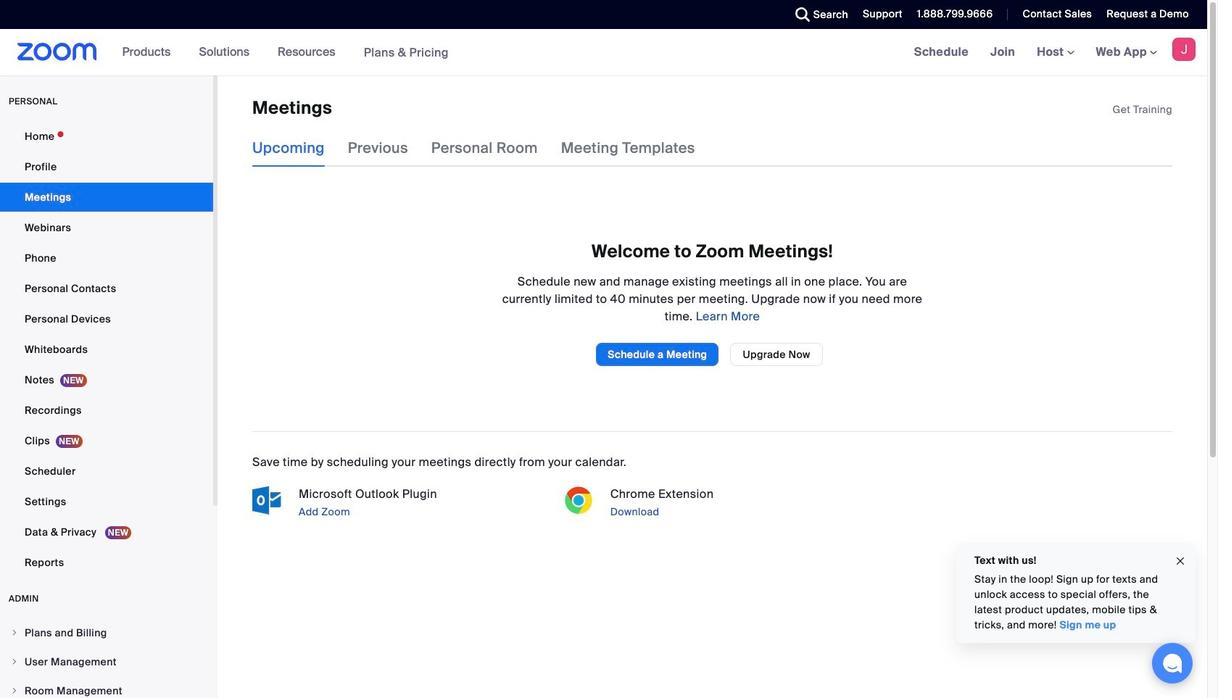 Task type: locate. For each thing, give the bounding box(es) containing it.
2 vertical spatial right image
[[10, 687, 19, 695]]

right image
[[10, 629, 19, 637], [10, 658, 19, 666], [10, 687, 19, 695]]

0 vertical spatial right image
[[10, 629, 19, 637]]

personal menu menu
[[0, 122, 213, 579]]

right image for 2nd menu item from the top of the admin menu menu
[[10, 658, 19, 666]]

1 right image from the top
[[10, 629, 19, 637]]

1 menu item from the top
[[0, 619, 213, 647]]

3 right image from the top
[[10, 687, 19, 695]]

open chat image
[[1162, 653, 1183, 674]]

zoom logo image
[[17, 43, 97, 61]]

2 right image from the top
[[10, 658, 19, 666]]

2 vertical spatial menu item
[[0, 677, 213, 698]]

application
[[1113, 102, 1172, 117]]

2 menu item from the top
[[0, 648, 213, 676]]

0 vertical spatial menu item
[[0, 619, 213, 647]]

banner
[[0, 29, 1207, 76]]

1 vertical spatial right image
[[10, 658, 19, 666]]

admin menu menu
[[0, 619, 213, 698]]

product information navigation
[[111, 29, 460, 76]]

menu item
[[0, 619, 213, 647], [0, 648, 213, 676], [0, 677, 213, 698]]

right image for first menu item from the bottom
[[10, 687, 19, 695]]

profile picture image
[[1172, 38, 1196, 61]]

1 vertical spatial menu item
[[0, 648, 213, 676]]



Task type: vqa. For each thing, say whether or not it's contained in the screenshot.
Workspaces Management menu item
no



Task type: describe. For each thing, give the bounding box(es) containing it.
meetings navigation
[[903, 29, 1207, 76]]

right image for 3rd menu item from the bottom of the admin menu menu
[[10, 629, 19, 637]]

tabs of meeting tab list
[[252, 129, 718, 167]]

3 menu item from the top
[[0, 677, 213, 698]]

close image
[[1175, 553, 1186, 569]]



